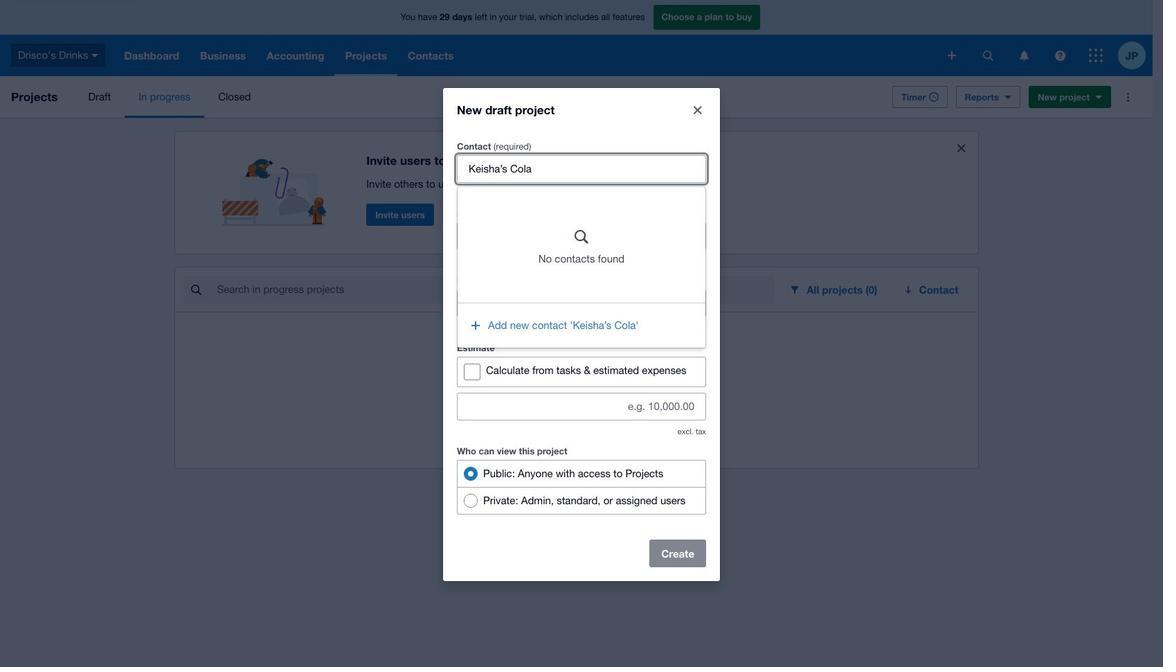 Task type: describe. For each thing, give the bounding box(es) containing it.
e.g. 10,000.00 field
[[458, 393, 706, 419]]

2 svg image from the left
[[1020, 50, 1029, 61]]



Task type: vqa. For each thing, say whether or not it's contained in the screenshot.
field
yes



Task type: locate. For each thing, give the bounding box(es) containing it.
0 vertical spatial group
[[458, 187, 706, 347]]

None field
[[458, 223, 706, 249]]

0 horizontal spatial svg image
[[983, 50, 994, 61]]

dialog
[[443, 88, 721, 581]]

Pick a date field
[[491, 290, 706, 316]]

invite users to projects image
[[222, 143, 333, 226]]

banner
[[0, 0, 1154, 76]]

svg image
[[983, 50, 994, 61], [1020, 50, 1029, 61]]

Search in progress projects search field
[[216, 276, 775, 303]]

1 vertical spatial group
[[457, 460, 707, 514]]

group
[[458, 187, 706, 347], [457, 460, 707, 514]]

svg image
[[1090, 48, 1104, 62], [1055, 50, 1066, 61], [948, 51, 957, 60], [92, 54, 99, 57]]

Find or create a contact field
[[458, 156, 706, 182]]

1 horizontal spatial svg image
[[1020, 50, 1029, 61]]

1 svg image from the left
[[983, 50, 994, 61]]



